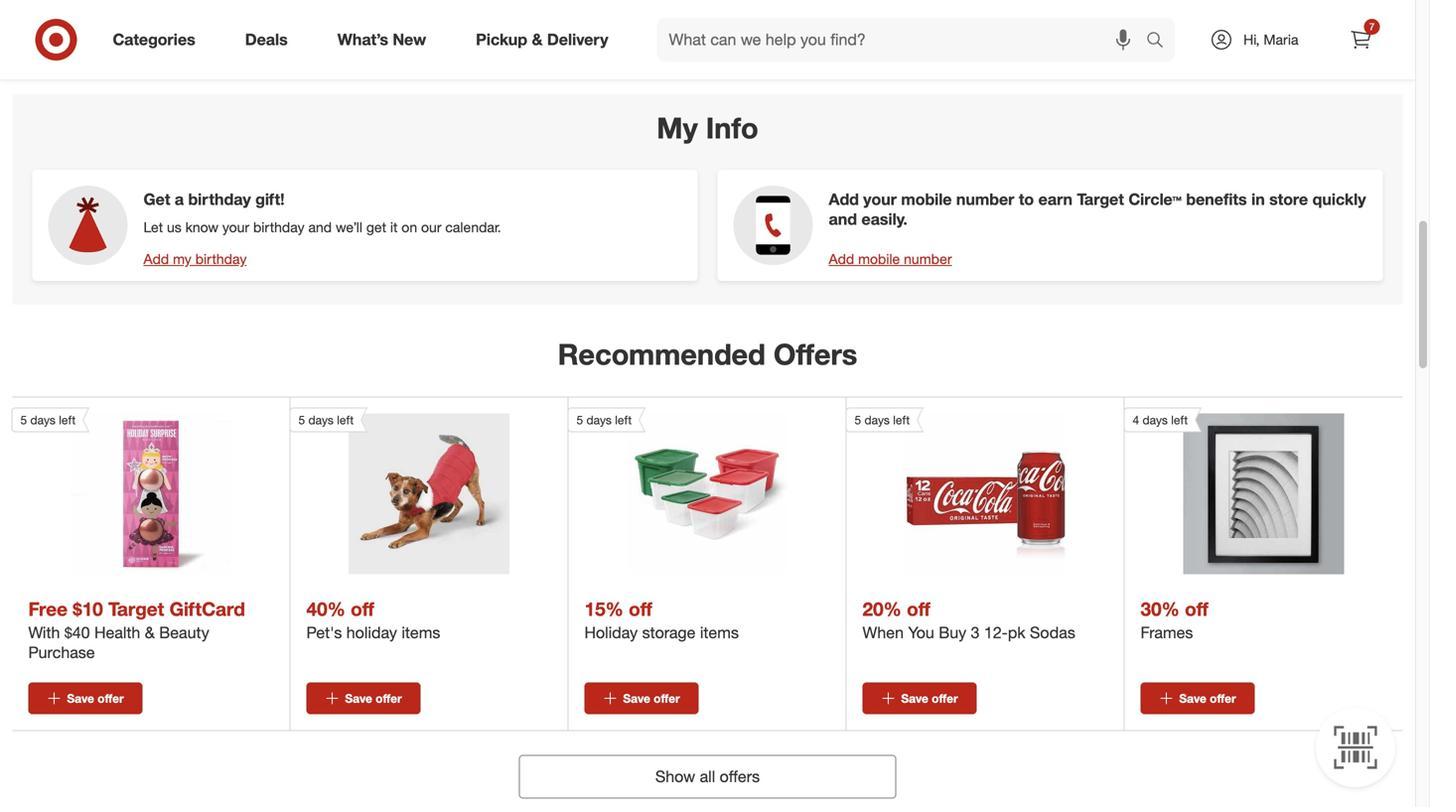 Task type: vqa. For each thing, say whether or not it's contained in the screenshot.
5 DAYS LEFT associated with 40%
yes



Task type: locate. For each thing, give the bounding box(es) containing it.
target up health
[[108, 598, 164, 621]]

frames
[[1141, 623, 1193, 643]]

categories link
[[96, 18, 220, 62]]

giftcard
[[169, 598, 245, 621]]

mobile
[[901, 190, 952, 209], [858, 250, 900, 268]]

add for add your mobile number to earn target circle™ benefits in store quickly and easily.
[[829, 190, 859, 209]]

1 vertical spatial birthday
[[253, 219, 305, 236]]

and left easily.
[[829, 210, 857, 229]]

and
[[829, 210, 857, 229], [308, 219, 332, 236]]

add inside add your mobile number to earn target circle™ benefits in store quickly and easily.
[[829, 190, 859, 209]]

7 link
[[1339, 18, 1383, 62]]

target inside add your mobile number to earn target circle™ benefits in store quickly and easily.
[[1077, 190, 1124, 209]]

off inside 30% off frames
[[1185, 598, 1209, 621]]

recommended offers
[[558, 337, 858, 372]]

5 for 15% off
[[577, 413, 583, 427]]

show
[[655, 767, 695, 787]]

off right 15%
[[629, 598, 652, 621]]

get
[[144, 190, 170, 209]]

delivery
[[547, 30, 608, 49]]

0 vertical spatial birthday
[[188, 190, 251, 209]]

1 vertical spatial all
[[700, 767, 715, 787]]

2 5 from the left
[[298, 413, 305, 427]]

0 vertical spatial target
[[1077, 190, 1124, 209]]

& right pickup
[[532, 30, 543, 49]]

save down "holiday"
[[345, 691, 372, 706]]

new
[[393, 30, 426, 49]]

number left to
[[956, 190, 1015, 209]]

0 horizontal spatial target
[[108, 598, 164, 621]]

2 offer from the left
[[376, 691, 402, 706]]

save down frames
[[1179, 691, 1207, 706]]

pk
[[1008, 623, 1026, 643]]

buy
[[939, 623, 967, 643]]

your right know at the left top of the page
[[222, 219, 249, 236]]

2 5 days left button from the left
[[290, 408, 510, 574]]

save
[[67, 691, 94, 706], [345, 691, 372, 706], [623, 691, 650, 706], [901, 691, 929, 706], [1179, 691, 1207, 706]]

add up the offers
[[829, 250, 854, 268]]

it
[[390, 219, 398, 236]]

1 5 from the left
[[20, 413, 27, 427]]

birthday down know at the left top of the page
[[195, 250, 247, 268]]

save down holiday
[[623, 691, 650, 706]]

left inside button
[[1171, 413, 1188, 427]]

pet's
[[306, 623, 342, 643]]

0 horizontal spatial all
[[700, 767, 715, 787]]

view all button
[[633, 0, 782, 39]]

2 5 days left from the left
[[298, 413, 354, 427]]

5 days left button for 15% off
[[568, 408, 788, 574]]

4 offer from the left
[[932, 691, 958, 706]]

1 vertical spatial &
[[145, 623, 155, 643]]

save offer button down purchase
[[28, 683, 143, 715]]

1 horizontal spatial target
[[1077, 190, 1124, 209]]

4 days from the left
[[865, 413, 890, 427]]

0 horizontal spatial items
[[402, 623, 440, 643]]

birthday
[[188, 190, 251, 209], [253, 219, 305, 236], [195, 250, 247, 268]]

$40
[[64, 623, 90, 643]]

0 vertical spatial &
[[532, 30, 543, 49]]

1 offer from the left
[[98, 691, 124, 706]]

pickup & delivery link
[[459, 18, 633, 62]]

and inside the get a birthday gift! let us know your birthday and we'll get it on our calendar.
[[308, 219, 332, 236]]

1 horizontal spatial number
[[956, 190, 1015, 209]]

0 horizontal spatial and
[[308, 219, 332, 236]]

days inside button
[[1143, 413, 1168, 427]]

0 vertical spatial number
[[956, 190, 1015, 209]]

target
[[1077, 190, 1124, 209], [108, 598, 164, 621]]

1 horizontal spatial &
[[532, 30, 543, 49]]

off right 30%
[[1185, 598, 1209, 621]]

1 vertical spatial mobile
[[858, 250, 900, 268]]

2 days from the left
[[308, 413, 334, 427]]

2 save offer from the left
[[345, 691, 402, 706]]

off for 15% off
[[629, 598, 652, 621]]

3 save offer button from the left
[[585, 683, 699, 715]]

what's new
[[337, 30, 426, 49]]

save down purchase
[[67, 691, 94, 706]]

2 save offer button from the left
[[306, 683, 421, 715]]

&
[[532, 30, 543, 49], [145, 623, 155, 643]]

5
[[20, 413, 27, 427], [298, 413, 305, 427], [577, 413, 583, 427], [855, 413, 861, 427]]

left
[[59, 413, 76, 427], [337, 413, 354, 427], [615, 413, 632, 427], [893, 413, 910, 427], [1171, 413, 1188, 427]]

1 vertical spatial your
[[222, 219, 249, 236]]

2 off from the left
[[629, 598, 652, 621]]

view
[[681, 7, 715, 26]]

days
[[30, 413, 56, 427], [308, 413, 334, 427], [587, 413, 612, 427], [865, 413, 890, 427], [1143, 413, 1168, 427]]

all right show
[[700, 767, 715, 787]]

1 save offer button from the left
[[28, 683, 143, 715]]

offer for giftcard
[[98, 691, 124, 706]]

save for holiday
[[623, 691, 650, 706]]

pickup & delivery
[[476, 30, 608, 49]]

5 save offer button from the left
[[1141, 683, 1255, 715]]

0 vertical spatial your
[[863, 190, 897, 209]]

add up add mobile number at right top
[[829, 190, 859, 209]]

save offer button down frames
[[1141, 683, 1255, 715]]

left for 20%
[[893, 413, 910, 427]]

off inside 40% off pet's holiday items
[[351, 598, 374, 621]]

40%
[[306, 598, 346, 621]]

info
[[706, 110, 759, 145]]

5 days from the left
[[1143, 413, 1168, 427]]

0 horizontal spatial &
[[145, 623, 155, 643]]

5 save from the left
[[1179, 691, 1207, 706]]

birthday up know at the left top of the page
[[188, 190, 251, 209]]

5 left from the left
[[1171, 413, 1188, 427]]

items inside "15% off holiday storage items"
[[700, 623, 739, 643]]

4 save offer button from the left
[[863, 683, 977, 715]]

15% off holiday storage items
[[585, 598, 739, 643]]

all for show
[[700, 767, 715, 787]]

add my birthday button
[[144, 249, 247, 269]]

4 5 days left from the left
[[855, 413, 910, 427]]

calendar.
[[445, 219, 501, 236]]

5 for free $10 target giftcard
[[20, 413, 27, 427]]

3 left from the left
[[615, 413, 632, 427]]

1 save offer from the left
[[67, 691, 124, 706]]

left for 15%
[[615, 413, 632, 427]]

number
[[956, 190, 1015, 209], [904, 250, 952, 268]]

birthday for my
[[195, 250, 247, 268]]

4 left from the left
[[893, 413, 910, 427]]

5 days left button
[[11, 408, 231, 574], [290, 408, 510, 574], [568, 408, 788, 574], [846, 408, 1066, 574]]

1 5 days left button from the left
[[11, 408, 231, 574]]

items right "holiday"
[[402, 623, 440, 643]]

0 vertical spatial mobile
[[901, 190, 952, 209]]

1 days from the left
[[30, 413, 56, 427]]

off inside 20% off when you buy 3 12-pk sodas
[[907, 598, 931, 621]]

2 items from the left
[[700, 623, 739, 643]]

save offer button down "holiday"
[[306, 683, 421, 715]]

you
[[908, 623, 934, 643]]

a
[[175, 190, 184, 209]]

and inside add your mobile number to earn target circle™ benefits in store quickly and easily.
[[829, 210, 857, 229]]

items right storage
[[700, 623, 739, 643]]

mobile inside button
[[858, 250, 900, 268]]

get a birthday gift! let us know your birthday and we'll get it on our calendar.
[[144, 190, 501, 236]]

1 off from the left
[[351, 598, 374, 621]]

deals link
[[228, 18, 313, 62]]

off inside "15% off holiday storage items"
[[629, 598, 652, 621]]

3 offer from the left
[[654, 691, 680, 706]]

holiday
[[346, 623, 397, 643]]

1 5 days left from the left
[[20, 413, 76, 427]]

5 days left
[[20, 413, 76, 427], [298, 413, 354, 427], [577, 413, 632, 427], [855, 413, 910, 427]]

4 5 days left button from the left
[[846, 408, 1066, 574]]

1 horizontal spatial items
[[700, 623, 739, 643]]

1 vertical spatial number
[[904, 250, 952, 268]]

quickly
[[1313, 190, 1366, 209]]

left for 40%
[[337, 413, 354, 427]]

4 save from the left
[[901, 691, 929, 706]]

add for add my birthday
[[144, 250, 169, 268]]

birthday down gift! at the left top
[[253, 219, 305, 236]]

1 vertical spatial target
[[108, 598, 164, 621]]

3 save offer from the left
[[623, 691, 680, 706]]

save offer button for pet's
[[306, 683, 421, 715]]

sodas
[[1030, 623, 1076, 643]]

off up "holiday"
[[351, 598, 374, 621]]

off for 20% off
[[907, 598, 931, 621]]

off
[[351, 598, 374, 621], [629, 598, 652, 621], [907, 598, 931, 621], [1185, 598, 1209, 621]]

items
[[402, 623, 440, 643], [700, 623, 739, 643]]

your up easily.
[[863, 190, 897, 209]]

2 vertical spatial birthday
[[195, 250, 247, 268]]

save offer button down storage
[[585, 683, 699, 715]]

& right health
[[145, 623, 155, 643]]

add your mobile number to earn target circle™ benefits in store quickly and easily.
[[829, 190, 1366, 229]]

offer
[[98, 691, 124, 706], [376, 691, 402, 706], [654, 691, 680, 706], [932, 691, 958, 706], [1210, 691, 1236, 706]]

3 5 from the left
[[577, 413, 583, 427]]

2 left from the left
[[337, 413, 354, 427]]

1 left from the left
[[59, 413, 76, 427]]

save down you at the bottom right of the page
[[901, 691, 929, 706]]

0 vertical spatial all
[[719, 7, 735, 26]]

& inside free $10 target giftcard with $40 health & beauty purchase
[[145, 623, 155, 643]]

save offer down storage
[[623, 691, 680, 706]]

maria
[[1264, 31, 1299, 48]]

health
[[94, 623, 140, 643]]

on
[[402, 219, 417, 236]]

save offer button down you at the bottom right of the page
[[863, 683, 977, 715]]

days for 15%
[[587, 413, 612, 427]]

5 for 20% off
[[855, 413, 861, 427]]

3 days from the left
[[587, 413, 612, 427]]

save offer down frames
[[1179, 691, 1236, 706]]

0 horizontal spatial mobile
[[858, 250, 900, 268]]

5 save offer from the left
[[1179, 691, 1236, 706]]

number down easily.
[[904, 250, 952, 268]]

mobile up easily.
[[901, 190, 952, 209]]

1 horizontal spatial and
[[829, 210, 857, 229]]

2 save from the left
[[345, 691, 372, 706]]

off up you at the bottom right of the page
[[907, 598, 931, 621]]

save for target
[[67, 691, 94, 706]]

1 items from the left
[[402, 623, 440, 643]]

save offer down purchase
[[67, 691, 124, 706]]

mobile down easily.
[[858, 250, 900, 268]]

know
[[185, 219, 219, 236]]

and left we'll
[[308, 219, 332, 236]]

4 days left button
[[1124, 408, 1344, 574]]

1 save from the left
[[67, 691, 94, 706]]

your inside the get a birthday gift! let us know your birthday and we'll get it on our calendar.
[[222, 219, 249, 236]]

1 horizontal spatial all
[[719, 7, 735, 26]]

storage
[[642, 623, 696, 643]]

3 off from the left
[[907, 598, 931, 621]]

items inside 40% off pet's holiday items
[[402, 623, 440, 643]]

let
[[144, 219, 163, 236]]

1 horizontal spatial your
[[863, 190, 897, 209]]

0 horizontal spatial number
[[904, 250, 952, 268]]

your inside add your mobile number to earn target circle™ benefits in store quickly and easily.
[[863, 190, 897, 209]]

What can we help you find? suggestions appear below search field
[[657, 18, 1151, 62]]

target right earn on the right
[[1077, 190, 1124, 209]]

us
[[167, 219, 182, 236]]

4 5 from the left
[[855, 413, 861, 427]]

3 5 days left from the left
[[577, 413, 632, 427]]

birthday inside button
[[195, 250, 247, 268]]

all
[[719, 7, 735, 26], [700, 767, 715, 787]]

save offer down "holiday"
[[345, 691, 402, 706]]

all right view
[[719, 7, 735, 26]]

holiday
[[585, 623, 638, 643]]

my
[[657, 110, 698, 145]]

3 5 days left button from the left
[[568, 408, 788, 574]]

5 days left button for 20% off
[[846, 408, 1066, 574]]

3 save from the left
[[623, 691, 650, 706]]

add left my
[[144, 250, 169, 268]]

0 horizontal spatial your
[[222, 219, 249, 236]]

1 horizontal spatial mobile
[[901, 190, 952, 209]]

4 off from the left
[[1185, 598, 1209, 621]]

save offer down you at the bottom right of the page
[[901, 691, 958, 706]]

4 save offer from the left
[[901, 691, 958, 706]]

all inside button
[[719, 7, 735, 26]]

earn
[[1039, 190, 1073, 209]]

save offer button
[[28, 683, 143, 715], [306, 683, 421, 715], [585, 683, 699, 715], [863, 683, 977, 715], [1141, 683, 1255, 715]]

all for view
[[719, 7, 735, 26]]



Task type: describe. For each thing, give the bounding box(es) containing it.
3
[[971, 623, 980, 643]]

add for add mobile number
[[829, 250, 854, 268]]

beauty
[[159, 623, 209, 643]]

mobile inside add your mobile number to earn target circle™ benefits in store quickly and easily.
[[901, 190, 952, 209]]

20%
[[863, 598, 902, 621]]

items for 15% off
[[700, 623, 739, 643]]

categories
[[113, 30, 195, 49]]

save offer button for holiday
[[585, 683, 699, 715]]

$10
[[73, 598, 103, 621]]

5 days left for free
[[20, 413, 76, 427]]

deals
[[245, 30, 288, 49]]

save offer for when
[[901, 691, 958, 706]]

pickup
[[476, 30, 527, 49]]

hi, maria
[[1244, 31, 1299, 48]]

save offer button for frames
[[1141, 683, 1255, 715]]

show all offers
[[655, 767, 760, 787]]

5 days left for 20%
[[855, 413, 910, 427]]

with
[[28, 623, 60, 643]]

add my birthday
[[144, 250, 247, 268]]

7
[[1369, 20, 1375, 33]]

offer for you
[[932, 691, 958, 706]]

purchase
[[28, 643, 95, 662]]

free $10 target giftcard with $40 health & beauty purchase
[[28, 598, 245, 662]]

search button
[[1138, 18, 1185, 66]]

free
[[28, 598, 68, 621]]

5 days left button for 40% off
[[290, 408, 510, 574]]

5 days left for 15%
[[577, 413, 632, 427]]

benefits
[[1186, 190, 1247, 209]]

save offer button for target
[[28, 683, 143, 715]]

save offer for pet's
[[345, 691, 402, 706]]

add mobile number
[[829, 250, 952, 268]]

days for 40%
[[308, 413, 334, 427]]

save for when
[[901, 691, 929, 706]]

save for pet's
[[345, 691, 372, 706]]

4 days left
[[1133, 413, 1188, 427]]

save offer for frames
[[1179, 691, 1236, 706]]

5 days left button for free $10 target giftcard
[[11, 408, 231, 574]]

view all
[[681, 7, 735, 26]]

my
[[173, 250, 192, 268]]

circle™
[[1129, 190, 1182, 209]]

number inside add mobile number button
[[904, 250, 952, 268]]

our
[[421, 219, 442, 236]]

30% off frames
[[1141, 598, 1209, 643]]

gift!
[[255, 190, 285, 209]]

12-
[[984, 623, 1008, 643]]

what's
[[337, 30, 388, 49]]

offers
[[720, 767, 760, 787]]

hi,
[[1244, 31, 1260, 48]]

off for 40% off
[[351, 598, 374, 621]]

show all offers link
[[519, 755, 896, 799]]

save offer button for when
[[863, 683, 977, 715]]

5 for 40% off
[[298, 413, 305, 427]]

days for 30%
[[1143, 413, 1168, 427]]

save offer for holiday
[[623, 691, 680, 706]]

40% off pet's holiday items
[[306, 598, 440, 643]]

target inside free $10 target giftcard with $40 health & beauty purchase
[[108, 598, 164, 621]]

offer for storage
[[654, 691, 680, 706]]

off for 30% off
[[1185, 598, 1209, 621]]

left for 30%
[[1171, 413, 1188, 427]]

offers
[[774, 337, 858, 372]]

20% off when you buy 3 12-pk sodas
[[863, 598, 1076, 643]]

search
[[1138, 32, 1185, 51]]

in
[[1252, 190, 1265, 209]]

days for free
[[30, 413, 56, 427]]

get
[[366, 219, 386, 236]]

my info
[[657, 110, 759, 145]]

5 offer from the left
[[1210, 691, 1236, 706]]

when
[[863, 623, 904, 643]]

to
[[1019, 190, 1034, 209]]

number inside add your mobile number to earn target circle™ benefits in store quickly and easily.
[[956, 190, 1015, 209]]

5 days left for 40%
[[298, 413, 354, 427]]

30%
[[1141, 598, 1180, 621]]

save for frames
[[1179, 691, 1207, 706]]

view all link
[[633, 0, 782, 39]]

what's new link
[[321, 18, 451, 62]]

birthday for a
[[188, 190, 251, 209]]

4
[[1133, 413, 1139, 427]]

we'll
[[336, 219, 363, 236]]

add mobile number button
[[829, 249, 952, 269]]

recommended
[[558, 337, 766, 372]]

easily.
[[862, 210, 908, 229]]

offer for holiday
[[376, 691, 402, 706]]

store
[[1270, 190, 1308, 209]]

days for 20%
[[865, 413, 890, 427]]

save offer for target
[[67, 691, 124, 706]]

15%
[[585, 598, 624, 621]]

items for 40% off
[[402, 623, 440, 643]]

left for free
[[59, 413, 76, 427]]



